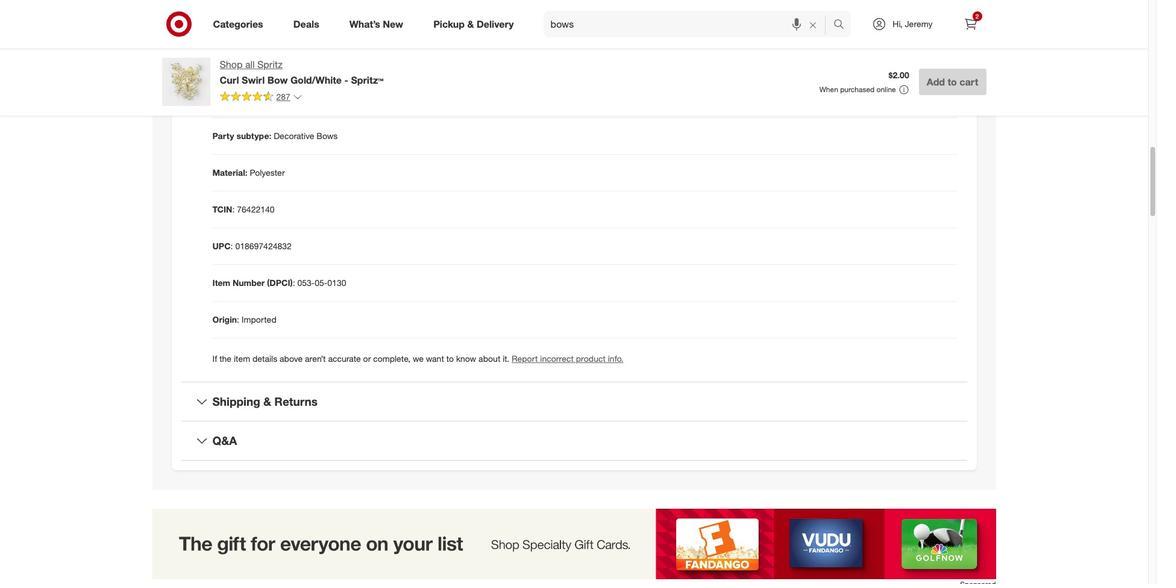 Task type: locate. For each thing, give the bounding box(es) containing it.
0 vertical spatial &
[[467, 18, 474, 30]]

incorrect
[[540, 354, 574, 364]]

online
[[877, 85, 896, 94]]

287 link
[[220, 91, 302, 105]]

:
[[232, 205, 235, 215], [231, 241, 233, 252], [293, 278, 295, 288], [237, 315, 239, 325]]

: for 018697424832
[[231, 241, 233, 252]]

&
[[467, 18, 474, 30], [263, 395, 271, 409]]

package quantity: 1
[[212, 94, 293, 105]]

imported
[[242, 315, 276, 325]]

product
[[576, 354, 606, 364]]

tcin
[[212, 205, 232, 215]]

: left imported
[[237, 315, 239, 325]]

party subtype: decorative bows
[[212, 131, 338, 141]]

shipping & returns
[[212, 395, 318, 409]]

0 horizontal spatial &
[[263, 395, 271, 409]]

jeremy
[[905, 19, 933, 29]]

dimensions (overall):
[[212, 58, 297, 68]]

categories link
[[203, 11, 278, 37]]

swirl
[[242, 74, 265, 86]]

& inside pickup & delivery link
[[467, 18, 474, 30]]

q&a
[[212, 434, 237, 448]]

upc
[[212, 241, 231, 252]]

search
[[828, 19, 857, 31]]

deals
[[293, 18, 319, 30]]

it.
[[503, 354, 509, 364]]

cart
[[960, 76, 978, 88]]

hi, jeremy
[[893, 19, 933, 29]]

above
[[280, 354, 303, 364]]

to inside add to cart button
[[948, 76, 957, 88]]

search button
[[828, 11, 857, 40]]

specifications
[[212, 26, 290, 40]]

0130
[[327, 278, 346, 288]]

region
[[152, 509, 996, 585]]

& left the returns
[[263, 395, 271, 409]]

if the item details above aren't accurate or complete, we want to know about it. report incorrect product info.
[[212, 354, 623, 364]]

to right add
[[948, 76, 957, 88]]

1 horizontal spatial &
[[467, 18, 474, 30]]

: left 76422140
[[232, 205, 235, 215]]

(dpci)
[[267, 278, 293, 288]]

advertisement region
[[152, 509, 996, 580]]

aren't
[[305, 354, 326, 364]]

when purchased online
[[819, 85, 896, 94]]

hi,
[[893, 19, 902, 29]]

(overall):
[[262, 58, 297, 68]]

specifications button
[[181, 14, 967, 52]]

0 vertical spatial to
[[948, 76, 957, 88]]

add
[[927, 76, 945, 88]]

2
[[975, 13, 979, 20]]

bows
[[317, 131, 338, 141]]

to
[[948, 76, 957, 88], [446, 354, 454, 364]]

0 horizontal spatial to
[[446, 354, 454, 364]]

about
[[479, 354, 500, 364]]

& right the "pickup" on the left top of page
[[467, 18, 474, 30]]

What can we help you find? suggestions appear below search field
[[543, 11, 837, 37]]

to right want
[[446, 354, 454, 364]]

if
[[212, 354, 217, 364]]

76422140
[[237, 205, 275, 215]]

1 vertical spatial &
[[263, 395, 271, 409]]

item
[[212, 278, 230, 288]]

what's new link
[[339, 11, 418, 37]]

1 horizontal spatial to
[[948, 76, 957, 88]]

287
[[276, 92, 290, 102]]

1 vertical spatial to
[[446, 354, 454, 364]]

curl
[[220, 74, 239, 86]]

origin : imported
[[212, 315, 276, 325]]

add to cart button
[[919, 69, 986, 95]]

: left 018697424832 at the left top of the page
[[231, 241, 233, 252]]

upc : 018697424832
[[212, 241, 292, 252]]

& inside shipping & returns dropdown button
[[263, 395, 271, 409]]

want
[[426, 354, 444, 364]]



Task type: describe. For each thing, give the bounding box(es) containing it.
categories
[[213, 18, 263, 30]]

shipping & returns button
[[181, 383, 967, 421]]

bow
[[267, 74, 288, 86]]

origin
[[212, 315, 237, 325]]

& for pickup
[[467, 18, 474, 30]]

dimensions
[[212, 58, 260, 68]]

report
[[512, 354, 538, 364]]

know
[[456, 354, 476, 364]]

shop all spritz curl swirl bow gold/white - spritz™
[[220, 58, 384, 86]]

or
[[363, 354, 371, 364]]

subtype:
[[237, 131, 271, 141]]

shop
[[220, 58, 243, 71]]

all
[[245, 58, 255, 71]]

tcin : 76422140
[[212, 205, 275, 215]]

item number (dpci) : 053-05-0130
[[212, 278, 346, 288]]

: left 053-
[[293, 278, 295, 288]]

2 link
[[957, 11, 984, 37]]

when
[[819, 85, 838, 94]]

q&a button
[[181, 422, 967, 460]]

quantity:
[[249, 94, 286, 105]]

1
[[288, 94, 293, 105]]

info.
[[608, 354, 623, 364]]

material:
[[212, 168, 247, 178]]

shipping
[[212, 395, 260, 409]]

accurate
[[328, 354, 361, 364]]

decorative
[[274, 131, 314, 141]]

material: polyester
[[212, 168, 285, 178]]

pickup & delivery
[[433, 18, 514, 30]]

053-
[[297, 278, 315, 288]]

pickup & delivery link
[[423, 11, 529, 37]]

image of curl swirl bow gold/white - spritz™ image
[[162, 58, 210, 106]]

what's
[[349, 18, 380, 30]]

018697424832
[[235, 241, 292, 252]]

the
[[219, 354, 231, 364]]

what's new
[[349, 18, 403, 30]]

party
[[212, 131, 234, 141]]

: for 76422140
[[232, 205, 235, 215]]

number
[[233, 278, 265, 288]]

returns
[[274, 395, 318, 409]]

item
[[234, 354, 250, 364]]

& for shipping
[[263, 395, 271, 409]]

pickup
[[433, 18, 465, 30]]

we
[[413, 354, 424, 364]]

spritz
[[257, 58, 283, 71]]

purchased
[[840, 85, 875, 94]]

05-
[[315, 278, 327, 288]]

new
[[383, 18, 403, 30]]

spritz™
[[351, 74, 384, 86]]

report incorrect product info. button
[[512, 353, 623, 365]]

deals link
[[283, 11, 334, 37]]

complete,
[[373, 354, 410, 364]]

gold/white
[[290, 74, 342, 86]]

-
[[344, 74, 348, 86]]

package
[[212, 94, 247, 105]]

$2.00
[[889, 70, 909, 80]]

: for imported
[[237, 315, 239, 325]]

add to cart
[[927, 76, 978, 88]]

polyester
[[250, 168, 285, 178]]

delivery
[[477, 18, 514, 30]]

details
[[253, 354, 277, 364]]



Task type: vqa. For each thing, say whether or not it's contained in the screenshot.
the $499.99 inside the $499.99 current subtotal $474.99
no



